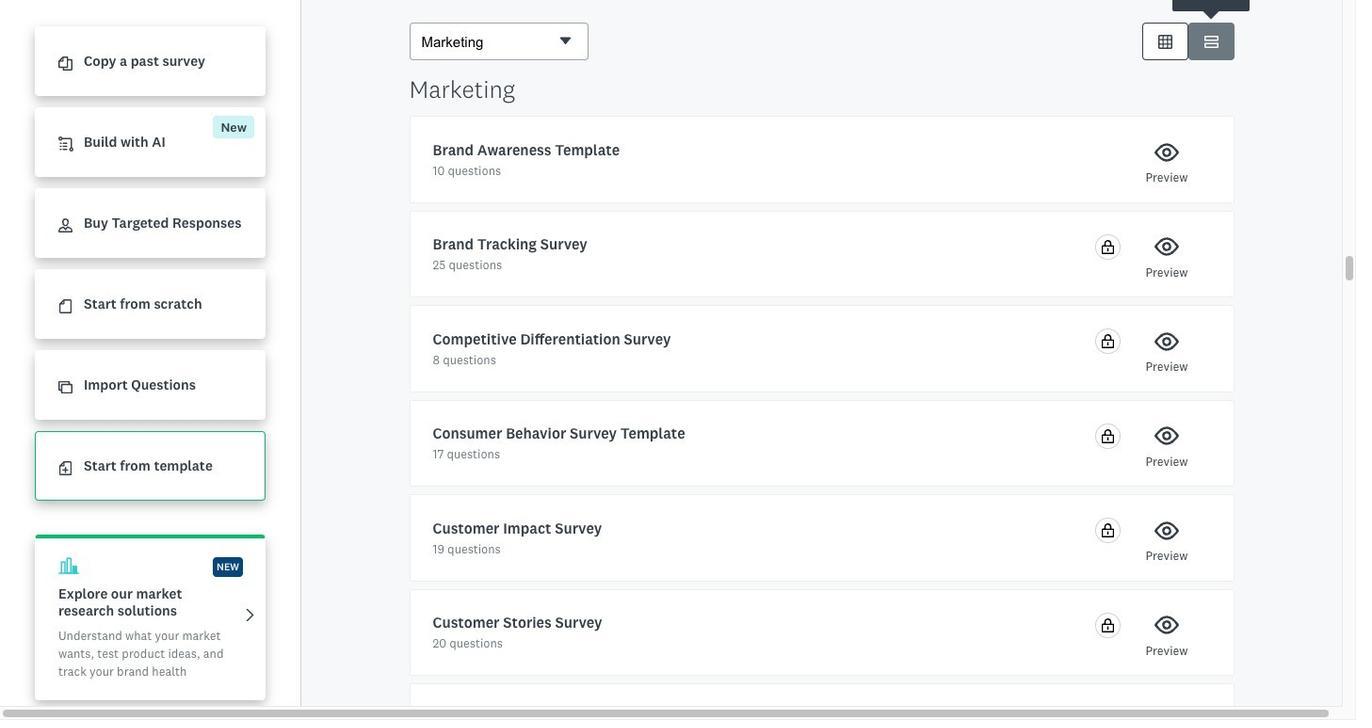 Task type: locate. For each thing, give the bounding box(es) containing it.
textboxmultiple image
[[1204, 34, 1218, 49]]

1 lock image from the top
[[1100, 240, 1115, 254]]

lock image
[[1100, 334, 1115, 348], [1100, 429, 1115, 443], [1100, 618, 1115, 632]]

2 lock image from the top
[[1100, 429, 1115, 443]]

5 eye image from the top
[[1155, 613, 1179, 638]]

eye image for 2nd lock image from the bottom of the page
[[1155, 234, 1179, 259]]

1 lock image from the top
[[1100, 334, 1115, 348]]

3 eye image from the top
[[1155, 329, 1179, 354]]

document image
[[58, 300, 73, 314]]

grid image
[[1158, 34, 1172, 49]]

eye image
[[1155, 140, 1179, 164], [1155, 234, 1179, 259], [1155, 329, 1179, 354], [1155, 518, 1179, 543], [1155, 613, 1179, 638]]

4 eye image from the top
[[1155, 518, 1179, 543]]

chevronright image
[[243, 608, 257, 622]]

3 lock image from the top
[[1100, 618, 1115, 632]]

tooltip
[[1070, 0, 1352, 11]]

0 vertical spatial lock image
[[1100, 240, 1115, 254]]

1 vertical spatial lock image
[[1100, 429, 1115, 443]]

user image
[[58, 219, 73, 233]]

0 vertical spatial lock image
[[1100, 334, 1115, 348]]

lock image
[[1100, 240, 1115, 254], [1100, 524, 1115, 538]]

2 lock image from the top
[[1100, 524, 1115, 538]]

2 eye image from the top
[[1155, 234, 1179, 259]]

2 vertical spatial lock image
[[1100, 618, 1115, 632]]

eye image for 1st lock icon from the top
[[1155, 329, 1179, 354]]

1 vertical spatial lock image
[[1100, 524, 1115, 538]]



Task type: describe. For each thing, give the bounding box(es) containing it.
1 eye image from the top
[[1155, 140, 1179, 164]]

clone image
[[58, 381, 73, 395]]

eye image for third lock icon from the top
[[1155, 613, 1179, 638]]

documentplus image
[[58, 462, 73, 476]]

eye image for 1st lock image from the bottom
[[1155, 518, 1179, 543]]

documentclone image
[[58, 57, 73, 71]]

eye image
[[1155, 424, 1179, 448]]



Task type: vqa. For each thing, say whether or not it's contained in the screenshot.
Dropdown arrow image
no



